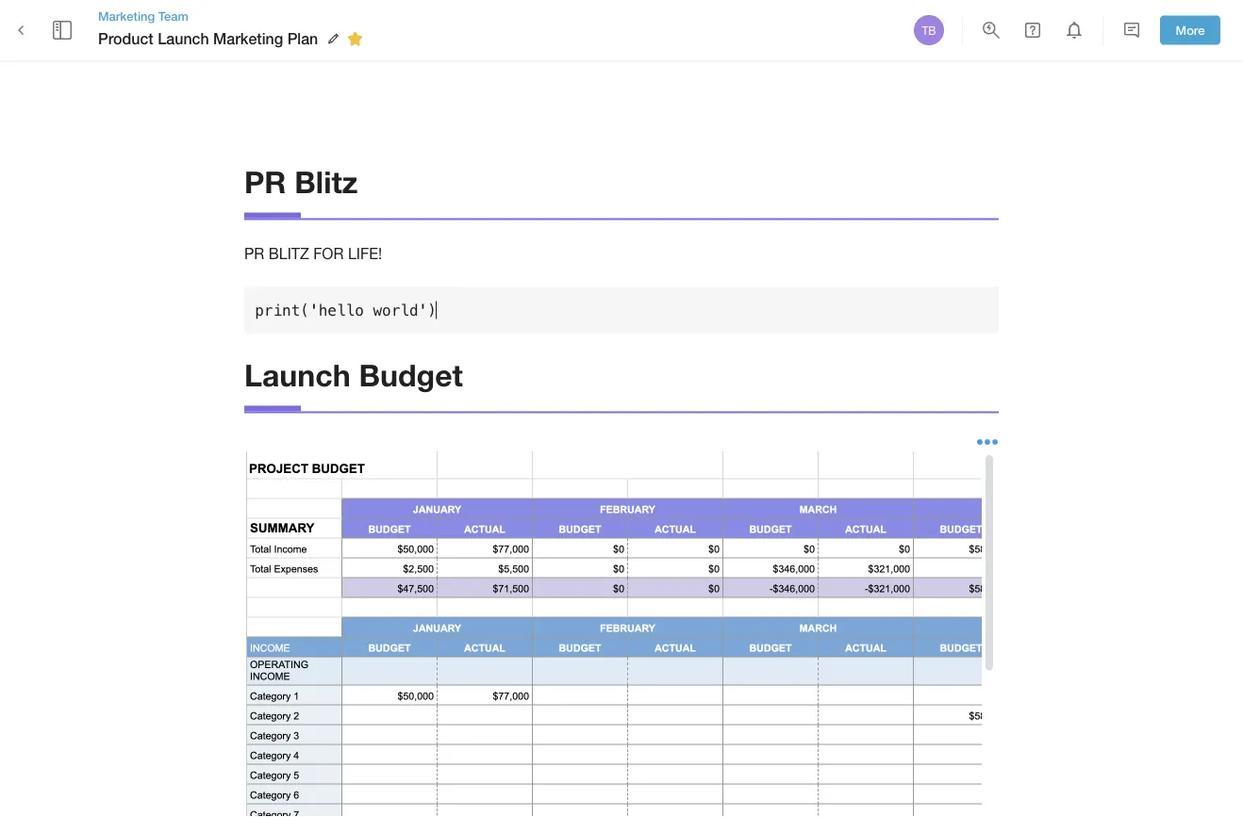 Task type: locate. For each thing, give the bounding box(es) containing it.
1 vertical spatial pr
[[244, 245, 264, 262]]

world')
[[373, 301, 437, 319]]

tb
[[922, 24, 936, 37]]

pr for pr blitz for life!
[[244, 245, 264, 262]]

1 pr from the top
[[244, 164, 286, 200]]

tb button
[[911, 12, 947, 48]]

team
[[158, 8, 188, 23]]

0 vertical spatial pr
[[244, 164, 286, 200]]

pr left "blitz"
[[244, 245, 264, 262]]

print('hello world')
[[255, 301, 437, 319]]

launch down team
[[158, 30, 209, 48]]

0 horizontal spatial launch
[[158, 30, 209, 48]]

0 horizontal spatial marketing
[[98, 8, 155, 23]]

pr blitz for life!
[[244, 245, 382, 262]]

2 pr from the top
[[244, 245, 264, 262]]

marketing down marketing team link in the top of the page
[[213, 30, 283, 48]]

pr left blitz at the top of page
[[244, 164, 286, 200]]

1 horizontal spatial launch
[[244, 357, 350, 393]]

launch down 'print('hello'
[[244, 357, 350, 393]]

launch
[[158, 30, 209, 48], [244, 357, 350, 393]]

marketing
[[98, 8, 155, 23], [213, 30, 283, 48]]

marketing team
[[98, 8, 188, 23]]

more
[[1176, 23, 1205, 37]]

blitz
[[269, 245, 309, 262]]

more button
[[1160, 16, 1220, 45]]

pr
[[244, 164, 286, 200], [244, 245, 264, 262]]

marketing up product
[[98, 8, 155, 23]]

1 horizontal spatial marketing
[[213, 30, 283, 48]]

plan
[[287, 30, 318, 48]]

product launch marketing plan
[[98, 30, 318, 48]]



Task type: vqa. For each thing, say whether or not it's contained in the screenshot.
the top Marketing
yes



Task type: describe. For each thing, give the bounding box(es) containing it.
pr blitz
[[244, 164, 358, 200]]

0 vertical spatial marketing
[[98, 8, 155, 23]]

1 vertical spatial launch
[[244, 357, 350, 393]]

for
[[313, 245, 344, 262]]

blitz
[[295, 164, 358, 200]]

print('hello
[[255, 301, 364, 319]]

launch budget
[[244, 357, 463, 393]]

1 vertical spatial marketing
[[213, 30, 283, 48]]

product
[[98, 30, 153, 48]]

marketing team link
[[98, 7, 369, 25]]

life!
[[348, 245, 382, 262]]

remove favorite image
[[344, 27, 366, 50]]

pr for pr blitz
[[244, 164, 286, 200]]

0 vertical spatial launch
[[158, 30, 209, 48]]

budget
[[359, 357, 463, 393]]



